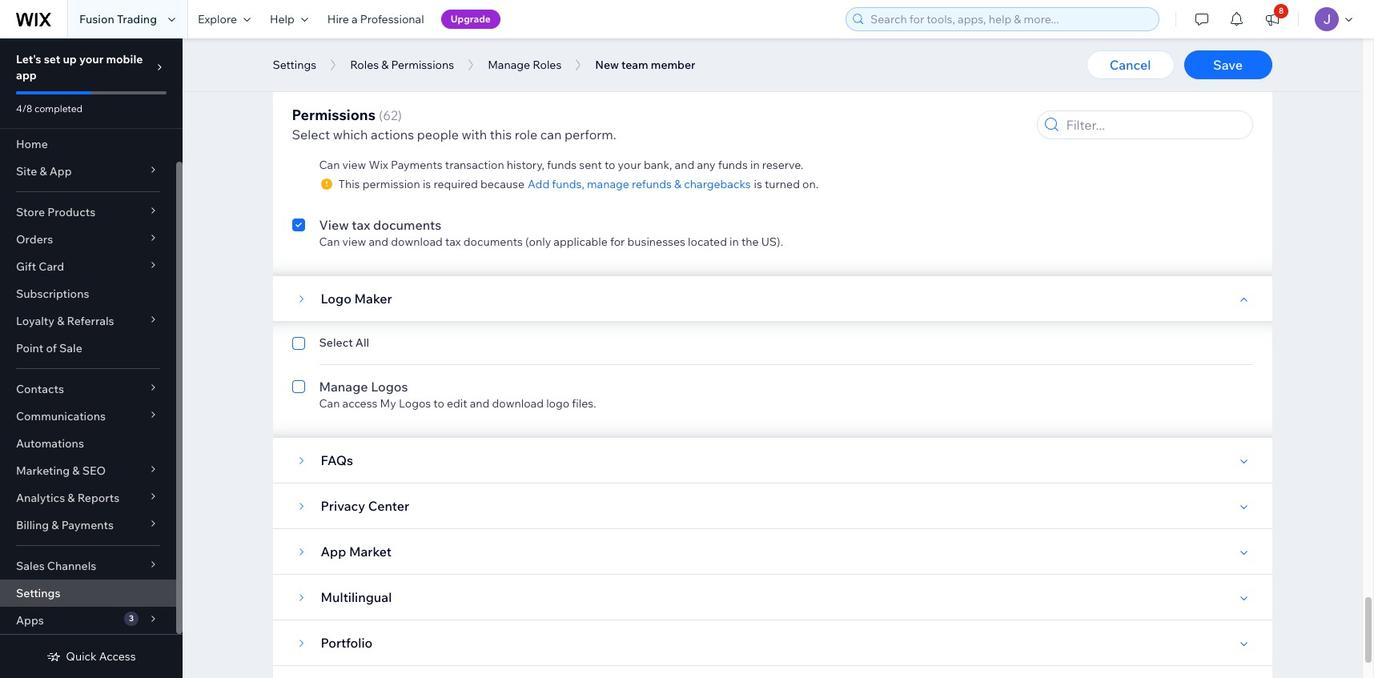 Task type: describe. For each thing, give the bounding box(es) containing it.
download inside view tax documents can view and download tax documents (only applicable for businesses located in the us).
[[391, 235, 443, 249]]

any
[[697, 158, 716, 172]]

1 horizontal spatial app
[[321, 544, 346, 560]]

sales channels
[[16, 559, 96, 573]]

multilingual
[[321, 589, 392, 605]]

payouts
[[479, 140, 527, 156]]

8
[[1279, 6, 1284, 16]]

add funds, manage refunds & chargebacks can add funds to the account, dispute chargebacks for payments accepted with wix payments and issue refunds for certain providers.
[[319, 82, 1015, 115]]

store products
[[16, 205, 95, 219]]

for inside view tax documents can view and download tax documents (only applicable for businesses located in the us).
[[610, 235, 625, 249]]

8 button
[[1255, 0, 1290, 38]]

can inside manage logos can access my logos to edit and download logo files.
[[319, 396, 340, 411]]

1 vertical spatial funds,
[[552, 177, 584, 191]]

store products button
[[0, 199, 176, 226]]

orders button
[[0, 226, 176, 253]]

& left seo
[[72, 464, 80, 478]]

quick access button
[[47, 649, 136, 664]]

(
[[379, 107, 383, 123]]

sale
[[59, 341, 82, 356]]

transaction
[[445, 158, 504, 172]]

personal
[[548, 42, 593, 57]]

manage inside the add funds, manage refunds & chargebacks can add funds to the account, dispute chargebacks for payments accepted with wix payments and issue refunds for certain providers.
[[388, 82, 437, 98]]

payments down upgrade button at left top
[[436, 42, 488, 57]]

1 horizontal spatial funds
[[547, 158, 577, 172]]

details,
[[634, 42, 671, 57]]

can
[[540, 127, 562, 143]]

permission
[[362, 177, 420, 191]]

new team member
[[595, 58, 695, 72]]

this permission is required because add funds, manage refunds & chargebacks is turned on.
[[338, 177, 819, 191]]

reserve.
[[762, 158, 804, 172]]

marketing
[[16, 464, 70, 478]]

2 horizontal spatial funds
[[718, 158, 748, 172]]

contacts
[[16, 382, 64, 396]]

view for tax
[[319, 217, 349, 233]]

payments up setup,
[[464, 25, 524, 41]]

set inside set up and manage wix payments can complete the wix payments setup, edit personal & bank details, manage payment methods and set the payout schedule.
[[839, 42, 855, 57]]

and inside manage logos can access my logos to edit and download logo files.
[[470, 396, 490, 411]]

(only
[[525, 235, 551, 249]]

products
[[47, 205, 95, 219]]

new team member button
[[587, 53, 703, 77]]

manage logos can access my logos to edit and download logo files.
[[319, 379, 596, 411]]

member
[[651, 58, 695, 72]]

my
[[380, 396, 396, 411]]

can inside set up and manage wix payments can complete the wix payments setup, edit personal & bank details, manage payment methods and set the payout schedule.
[[319, 42, 340, 57]]

1 vertical spatial select
[[319, 336, 353, 350]]

save
[[1213, 57, 1243, 73]]

point
[[16, 341, 43, 356]]

quick
[[66, 649, 97, 664]]

settings for settings link
[[16, 586, 60, 601]]

in inside view settlement reports & payouts can view wix payments transaction history, funds sent to your bank, and any funds in reserve.
[[750, 158, 760, 172]]

0 vertical spatial documents
[[373, 217, 441, 233]]

logo
[[321, 291, 351, 307]]

complete
[[342, 42, 392, 57]]

access
[[99, 649, 136, 664]]

point of sale link
[[0, 335, 176, 362]]

your inside view settlement reports & payouts can view wix payments transaction history, funds sent to your bank, and any funds in reserve.
[[618, 158, 641, 172]]

and inside view tax documents can view and download tax documents (only applicable for businesses located in the us).
[[369, 235, 389, 249]]

upgrade button
[[441, 10, 500, 29]]

1 vertical spatial tax
[[445, 235, 461, 249]]

set inside let's set up your mobile app
[[44, 52, 60, 66]]

businesses
[[627, 235, 685, 249]]

center
[[368, 498, 409, 514]]

which
[[333, 127, 368, 143]]

62
[[383, 107, 398, 123]]

manage up roles & permissions
[[387, 25, 436, 41]]

schedule.
[[916, 42, 966, 57]]

and right methods
[[817, 42, 836, 57]]

Search for tools, apps, help & more... field
[[866, 8, 1154, 30]]

edit inside manage logos can access my logos to edit and download logo files.
[[447, 396, 467, 411]]

reports
[[77, 491, 119, 505]]

billing & payments
[[16, 518, 114, 533]]

payments inside view settlement reports & payouts can view wix payments transaction history, funds sent to your bank, and any funds in reserve.
[[391, 158, 443, 172]]

wix inside the add funds, manage refunds & chargebacks can add funds to the account, dispute chargebacks for payments accepted with wix payments and issue refunds for certain providers.
[[736, 100, 755, 115]]

team
[[621, 58, 648, 72]]

1 vertical spatial logos
[[399, 396, 431, 411]]

& right loyalty
[[57, 314, 64, 328]]

quick access
[[66, 649, 136, 664]]

issue
[[835, 100, 861, 115]]

dispute
[[477, 100, 517, 115]]

manage up the member
[[674, 42, 716, 57]]

save button
[[1184, 50, 1272, 79]]

portfolio
[[321, 635, 373, 651]]

trading
[[117, 12, 157, 26]]

2 is from the left
[[754, 177, 762, 191]]

& right billing
[[51, 518, 59, 533]]

funds, inside the add funds, manage refunds & chargebacks can add funds to the account, dispute chargebacks for payments accepted with wix payments and issue refunds for certain providers.
[[347, 82, 385, 98]]

view tax documents can view and download tax documents (only applicable for businesses located in the us).
[[319, 217, 783, 249]]

can inside view settlement reports & payouts can view wix payments transaction history, funds sent to your bank, and any funds in reserve.
[[319, 158, 340, 172]]

subscriptions link
[[0, 280, 176, 307]]

your inside let's set up your mobile app
[[79, 52, 104, 66]]

in inside view tax documents can view and download tax documents (only applicable for businesses located in the us).
[[730, 235, 739, 249]]

required
[[434, 177, 478, 191]]

add inside the add funds, manage refunds & chargebacks can add funds to the account, dispute chargebacks for payments accepted with wix payments and issue refunds for certain providers.
[[319, 82, 344, 98]]

manage roles button
[[480, 53, 570, 77]]

files.
[[572, 396, 596, 411]]

select all
[[319, 336, 369, 350]]

1 vertical spatial documents
[[463, 235, 523, 249]]

channels
[[47, 559, 96, 573]]

on.
[[802, 177, 819, 191]]

can inside the add funds, manage refunds & chargebacks can add funds to the account, dispute chargebacks for payments accepted with wix payments and issue refunds for certain providers.
[[319, 100, 340, 115]]

seo
[[82, 464, 106, 478]]

gift
[[16, 259, 36, 274]]

explore
[[198, 12, 237, 26]]

up inside let's set up your mobile app
[[63, 52, 77, 66]]

payments inside the add funds, manage refunds & chargebacks can add funds to the account, dispute chargebacks for payments accepted with wix payments and issue refunds for certain providers.
[[758, 100, 810, 115]]

1 vertical spatial chargebacks
[[519, 100, 586, 115]]

2 vertical spatial chargebacks
[[684, 177, 751, 191]]

and inside view settlement reports & payouts can view wix payments transaction history, funds sent to your bank, and any funds in reserve.
[[675, 158, 694, 172]]

role
[[515, 127, 537, 143]]

let's
[[16, 52, 41, 66]]

payout
[[877, 42, 914, 57]]

turned
[[765, 177, 800, 191]]

& inside view settlement reports & payouts can view wix payments transaction history, funds sent to your bank, and any funds in reserve.
[[467, 140, 476, 156]]

marketing & seo
[[16, 464, 106, 478]]

view inside view settlement reports & payouts can view wix payments transaction history, funds sent to your bank, and any funds in reserve.
[[342, 158, 366, 172]]

permissions inside permissions ( 62 ) select which actions people with this role can perform.
[[292, 106, 375, 124]]

certain
[[924, 100, 960, 115]]

home link
[[0, 131, 176, 158]]



Task type: locate. For each thing, give the bounding box(es) containing it.
point of sale
[[16, 341, 82, 356]]

gift card
[[16, 259, 64, 274]]

0 vertical spatial to
[[397, 100, 408, 115]]

setup,
[[490, 42, 522, 57]]

up
[[343, 25, 358, 41], [63, 52, 77, 66]]

analytics
[[16, 491, 65, 505]]

wix inside view settlement reports & payouts can view wix payments transaction history, funds sent to your bank, and any funds in reserve.
[[369, 158, 388, 172]]

0 vertical spatial add
[[319, 82, 344, 98]]

manage for logos
[[319, 379, 368, 395]]

is left turned
[[754, 177, 762, 191]]

analytics & reports
[[16, 491, 119, 505]]

2 roles from the left
[[533, 58, 562, 72]]

manage down sent
[[587, 177, 629, 191]]

chargebacks down the any
[[684, 177, 751, 191]]

1 view from the top
[[319, 140, 349, 156]]

roles down personal
[[533, 58, 562, 72]]

settings for settings button
[[273, 58, 316, 72]]

site & app
[[16, 164, 72, 179]]

manage up access
[[319, 379, 368, 395]]

manage
[[488, 58, 530, 72], [319, 379, 368, 395]]

app right site at the left top
[[49, 164, 72, 179]]

to right sent
[[605, 158, 615, 172]]

add up add
[[319, 82, 344, 98]]

and up complete
[[361, 25, 384, 41]]

1 vertical spatial app
[[321, 544, 346, 560]]

select
[[292, 127, 330, 143], [319, 336, 353, 350]]

1 horizontal spatial funds,
[[552, 177, 584, 191]]

up right "let's"
[[63, 52, 77, 66]]

settings button
[[265, 53, 324, 77]]

download
[[391, 235, 443, 249], [492, 396, 544, 411]]

up inside set up and manage wix payments can complete the wix payments setup, edit personal & bank details, manage payment methods and set the payout schedule.
[[343, 25, 358, 41]]

2 horizontal spatial for
[[906, 100, 921, 115]]

permissions up account,
[[391, 58, 454, 72]]

to inside view settlement reports & payouts can view wix payments transaction history, funds sent to your bank, and any funds in reserve.
[[605, 158, 615, 172]]

0 horizontal spatial up
[[63, 52, 77, 66]]

can up the logo
[[319, 235, 340, 249]]

sidebar element
[[0, 38, 183, 678]]

0 vertical spatial app
[[49, 164, 72, 179]]

fusion trading
[[79, 12, 157, 26]]

1 vertical spatial add
[[528, 177, 549, 191]]

documents left (only
[[463, 235, 523, 249]]

can left add
[[319, 100, 340, 115]]

of
[[46, 341, 57, 356]]

& up new
[[596, 42, 603, 57]]

& up businesses
[[674, 177, 682, 191]]

0 vertical spatial view
[[319, 140, 349, 156]]

0 horizontal spatial settings
[[16, 586, 60, 601]]

fusion
[[79, 12, 114, 26]]

1 vertical spatial with
[[462, 127, 487, 143]]

automations link
[[0, 430, 176, 457]]

view up logo maker at the top of page
[[342, 235, 366, 249]]

0 horizontal spatial funds,
[[347, 82, 385, 98]]

1 vertical spatial to
[[605, 158, 615, 172]]

payments
[[606, 100, 658, 115]]

4/8
[[16, 102, 32, 115]]

roles & permissions
[[350, 58, 454, 72]]

settlement
[[352, 140, 417, 156]]

select inside permissions ( 62 ) select which actions people with this role can perform.
[[292, 127, 330, 143]]

permissions
[[391, 58, 454, 72], [292, 106, 375, 124]]

2 horizontal spatial to
[[605, 158, 615, 172]]

0 vertical spatial chargebacks
[[500, 82, 577, 98]]

0 horizontal spatial with
[[462, 127, 487, 143]]

0 vertical spatial permissions
[[391, 58, 454, 72]]

1 horizontal spatial set
[[839, 42, 855, 57]]

card
[[39, 259, 64, 274]]

view up this at the top left of the page
[[342, 158, 366, 172]]

0 vertical spatial your
[[79, 52, 104, 66]]

1 horizontal spatial in
[[750, 158, 760, 172]]

with right the accepted
[[711, 100, 733, 115]]

view for settlement
[[319, 140, 349, 156]]

this
[[490, 127, 512, 143]]

logo
[[546, 396, 570, 411]]

settings down the help button
[[273, 58, 316, 72]]

view up this at the top left of the page
[[319, 140, 349, 156]]

1 vertical spatial view
[[342, 235, 366, 249]]

1 horizontal spatial permissions
[[391, 58, 454, 72]]

permissions ( 62 ) select which actions people with this role can perform.
[[292, 106, 616, 143]]

permissions up which
[[292, 106, 375, 124]]

and inside the add funds, manage refunds & chargebacks can add funds to the account, dispute chargebacks for payments accepted with wix payments and issue refunds for certain providers.
[[812, 100, 832, 115]]

add
[[319, 82, 344, 98], [528, 177, 549, 191]]

1 horizontal spatial is
[[754, 177, 762, 191]]

3
[[129, 613, 134, 624]]

with inside permissions ( 62 ) select which actions people with this role can perform.
[[462, 127, 487, 143]]

edit right my
[[447, 396, 467, 411]]

& inside set up and manage wix payments can complete the wix payments setup, edit personal & bank details, manage payment methods and set the payout schedule.
[[596, 42, 603, 57]]

0 horizontal spatial to
[[397, 100, 408, 115]]

1 can from the top
[[319, 42, 340, 57]]

account,
[[430, 100, 475, 115]]

manage inside button
[[488, 58, 530, 72]]

settings inside settings link
[[16, 586, 60, 601]]

payments down analytics & reports dropdown button
[[61, 518, 114, 533]]

can down set
[[319, 42, 340, 57]]

and left the any
[[675, 158, 694, 172]]

home
[[16, 137, 48, 151]]

manage inside manage logos can access my logos to edit and download logo files.
[[319, 379, 368, 395]]

actions
[[371, 127, 414, 143]]

settings down sales
[[16, 586, 60, 601]]

0 horizontal spatial permissions
[[292, 106, 375, 124]]

and left "issue"
[[812, 100, 832, 115]]

the left payout
[[857, 42, 875, 57]]

app left market on the left of the page
[[321, 544, 346, 560]]

faqs
[[321, 452, 353, 468]]

1 horizontal spatial to
[[433, 396, 444, 411]]

edit
[[525, 42, 545, 57], [447, 396, 467, 411]]

hire a professional link
[[318, 0, 434, 38]]

download left logo
[[492, 396, 544, 411]]

add down history,
[[528, 177, 549, 191]]

view inside view tax documents can view and download tax documents (only applicable for businesses located in the us).
[[342, 235, 366, 249]]

& right site at the left top
[[40, 164, 47, 179]]

to inside the add funds, manage refunds & chargebacks can add funds to the account, dispute chargebacks for payments accepted with wix payments and issue refunds for certain providers.
[[397, 100, 408, 115]]

1 horizontal spatial refunds
[[632, 177, 672, 191]]

0 horizontal spatial refunds
[[439, 82, 486, 98]]

1 horizontal spatial up
[[343, 25, 358, 41]]

view down this at the top left of the page
[[319, 217, 349, 233]]

your up add funds, manage refunds & chargebacks button
[[618, 158, 641, 172]]

1 horizontal spatial add
[[528, 177, 549, 191]]

a
[[352, 12, 358, 26]]

help button
[[260, 0, 318, 38]]

hire a professional
[[327, 12, 424, 26]]

the right ")" at left
[[411, 100, 428, 115]]

payment
[[719, 42, 765, 57]]

the inside the add funds, manage refunds & chargebacks can add funds to the account, dispute chargebacks for payments accepted with wix payments and issue refunds for certain providers.
[[411, 100, 428, 115]]

set right "let's"
[[44, 52, 60, 66]]

0 horizontal spatial for
[[589, 100, 603, 115]]

view inside view tax documents can view and download tax documents (only applicable for businesses located in the us).
[[319, 217, 349, 233]]

logos right my
[[399, 396, 431, 411]]

1 horizontal spatial documents
[[463, 235, 523, 249]]

1 horizontal spatial roles
[[533, 58, 562, 72]]

help
[[270, 12, 295, 26]]

1 horizontal spatial download
[[492, 396, 544, 411]]

history,
[[507, 158, 544, 172]]

0 vertical spatial up
[[343, 25, 358, 41]]

1 vertical spatial in
[[730, 235, 739, 249]]

& up transaction
[[467, 140, 476, 156]]

0 vertical spatial funds,
[[347, 82, 385, 98]]

manage
[[387, 25, 436, 41], [674, 42, 716, 57], [388, 82, 437, 98], [587, 177, 629, 191]]

set
[[319, 25, 340, 41]]

for up perform.
[[589, 100, 603, 115]]

new
[[595, 58, 619, 72]]

0 horizontal spatial roles
[[350, 58, 379, 72]]

contacts button
[[0, 376, 176, 403]]

in right located
[[730, 235, 739, 249]]

manage for roles
[[488, 58, 530, 72]]

up right set
[[343, 25, 358, 41]]

None checkbox
[[292, 139, 305, 191], [292, 336, 305, 355], [292, 377, 305, 411], [292, 139, 305, 191], [292, 336, 305, 355], [292, 377, 305, 411]]

0 vertical spatial view
[[342, 158, 366, 172]]

1 vertical spatial edit
[[447, 396, 467, 411]]

to right ( in the top of the page
[[397, 100, 408, 115]]

with inside the add funds, manage refunds & chargebacks can add funds to the account, dispute chargebacks for payments accepted with wix payments and issue refunds for certain providers.
[[711, 100, 733, 115]]

manage down roles & permissions button
[[388, 82, 437, 98]]

0 horizontal spatial app
[[49, 164, 72, 179]]

0 horizontal spatial manage
[[319, 379, 368, 395]]

1 vertical spatial refunds
[[864, 100, 904, 115]]

the left us).
[[741, 235, 759, 249]]

1 horizontal spatial manage
[[488, 58, 530, 72]]

refunds up account,
[[439, 82, 486, 98]]

chargebacks down manage roles
[[500, 82, 577, 98]]

0 vertical spatial manage
[[488, 58, 530, 72]]

Filter... field
[[1061, 111, 1247, 139]]

the up roles & permissions
[[394, 42, 411, 57]]

the inside view tax documents can view and download tax documents (only applicable for businesses located in the us).
[[741, 235, 759, 249]]

1 vertical spatial permissions
[[292, 106, 375, 124]]

refunds down bank,
[[632, 177, 672, 191]]

1 is from the left
[[423, 177, 431, 191]]

0 vertical spatial edit
[[525, 42, 545, 57]]

0 horizontal spatial in
[[730, 235, 739, 249]]

funds, up add
[[347, 82, 385, 98]]

0 vertical spatial settings
[[273, 58, 316, 72]]

1 horizontal spatial edit
[[525, 42, 545, 57]]

for right applicable
[[610, 235, 625, 249]]

& up the dispute
[[489, 82, 497, 98]]

manage roles
[[488, 58, 562, 72]]

add funds, manage refunds & chargebacks button
[[525, 177, 754, 191]]

1 vertical spatial view
[[319, 217, 349, 233]]

chargebacks up can
[[519, 100, 586, 115]]

documents down permission
[[373, 217, 441, 233]]

let's set up your mobile app
[[16, 52, 143, 82]]

site & app button
[[0, 158, 176, 185]]

4 can from the top
[[319, 235, 340, 249]]

4/8 completed
[[16, 102, 83, 115]]

download down permission
[[391, 235, 443, 249]]

documents
[[373, 217, 441, 233], [463, 235, 523, 249]]

app
[[49, 164, 72, 179], [321, 544, 346, 560]]

in left reserve.
[[750, 158, 760, 172]]

for left certain
[[906, 100, 921, 115]]

3 can from the top
[[319, 158, 340, 172]]

to inside manage logos can access my logos to edit and download logo files.
[[433, 396, 444, 411]]

can up this at the top left of the page
[[319, 158, 340, 172]]

and up maker
[[369, 235, 389, 249]]

to
[[397, 100, 408, 115], [605, 158, 615, 172], [433, 396, 444, 411]]

0 vertical spatial download
[[391, 235, 443, 249]]

0 vertical spatial refunds
[[439, 82, 486, 98]]

communications button
[[0, 403, 176, 430]]

gift card button
[[0, 253, 176, 280]]

all
[[355, 336, 369, 350]]

funds, down view settlement reports & payouts can view wix payments transaction history, funds sent to your bank, and any funds in reserve.
[[552, 177, 584, 191]]

funds,
[[347, 82, 385, 98], [552, 177, 584, 191]]

roles down complete
[[350, 58, 379, 72]]

2 vertical spatial refunds
[[632, 177, 672, 191]]

edit inside set up and manage wix payments can complete the wix payments setup, edit personal & bank details, manage payment methods and set the payout schedule.
[[525, 42, 545, 57]]

0 vertical spatial tax
[[352, 217, 370, 233]]

download inside manage logos can access my logos to edit and download logo files.
[[492, 396, 544, 411]]

payments up reserve.
[[758, 100, 810, 115]]

sales channels button
[[0, 553, 176, 580]]

2 view from the top
[[319, 217, 349, 233]]

0 horizontal spatial tax
[[352, 217, 370, 233]]

& down complete
[[381, 58, 389, 72]]

0 vertical spatial with
[[711, 100, 733, 115]]

1 vertical spatial manage
[[319, 379, 368, 395]]

orders
[[16, 232, 53, 247]]

payments inside popup button
[[61, 518, 114, 533]]

communications
[[16, 409, 106, 424]]

tax
[[352, 217, 370, 233], [445, 235, 461, 249]]

settings inside settings button
[[273, 58, 316, 72]]

payments down reports
[[391, 158, 443, 172]]

select left all in the left of the page
[[319, 336, 353, 350]]

app inside the site & app dropdown button
[[49, 164, 72, 179]]

to right my
[[433, 396, 444, 411]]

manage down setup,
[[488, 58, 530, 72]]

permissions inside roles & permissions button
[[391, 58, 454, 72]]

0 horizontal spatial set
[[44, 52, 60, 66]]

refunds right "issue"
[[864, 100, 904, 115]]

& inside button
[[381, 58, 389, 72]]

1 horizontal spatial with
[[711, 100, 733, 115]]

0 horizontal spatial your
[[79, 52, 104, 66]]

funds left ")" at left
[[365, 100, 395, 115]]

select left which
[[292, 127, 330, 143]]

roles
[[350, 58, 379, 72], [533, 58, 562, 72]]

sales
[[16, 559, 45, 573]]

0 horizontal spatial funds
[[365, 100, 395, 115]]

&
[[596, 42, 603, 57], [381, 58, 389, 72], [489, 82, 497, 98], [467, 140, 476, 156], [40, 164, 47, 179], [674, 177, 682, 191], [57, 314, 64, 328], [72, 464, 80, 478], [68, 491, 75, 505], [51, 518, 59, 533]]

1 vertical spatial your
[[618, 158, 641, 172]]

perform.
[[565, 127, 616, 143]]

1 horizontal spatial settings
[[273, 58, 316, 72]]

is
[[423, 177, 431, 191], [754, 177, 762, 191]]

logos up my
[[371, 379, 408, 395]]

2 vertical spatial to
[[433, 396, 444, 411]]

0 vertical spatial select
[[292, 127, 330, 143]]

privacy
[[321, 498, 365, 514]]

in
[[750, 158, 760, 172], [730, 235, 739, 249]]

2 view from the top
[[342, 235, 366, 249]]

because
[[480, 177, 525, 191]]

0 vertical spatial logos
[[371, 379, 408, 395]]

funds up this permission is required because add funds, manage refunds & chargebacks is turned on.
[[547, 158, 577, 172]]

cancel
[[1110, 57, 1151, 73]]

can left access
[[319, 396, 340, 411]]

1 vertical spatial up
[[63, 52, 77, 66]]

& left reports
[[68, 491, 75, 505]]

)
[[398, 107, 402, 123]]

accepted
[[660, 100, 709, 115]]

tax down required
[[445, 235, 461, 249]]

1 vertical spatial settings
[[16, 586, 60, 601]]

2 can from the top
[[319, 100, 340, 115]]

0 horizontal spatial add
[[319, 82, 344, 98]]

view inside view settlement reports & payouts can view wix payments transaction history, funds sent to your bank, and any funds in reserve.
[[319, 140, 349, 156]]

loyalty
[[16, 314, 54, 328]]

1 view from the top
[[342, 158, 366, 172]]

1 horizontal spatial your
[[618, 158, 641, 172]]

with left this
[[462, 127, 487, 143]]

set left payout
[[839, 42, 855, 57]]

tax down this at the top left of the page
[[352, 217, 370, 233]]

is left required
[[423, 177, 431, 191]]

0 horizontal spatial download
[[391, 235, 443, 249]]

0 horizontal spatial documents
[[373, 217, 441, 233]]

roles & permissions button
[[342, 53, 462, 77]]

& inside the add funds, manage refunds & chargebacks can add funds to the account, dispute chargebacks for payments accepted with wix payments and issue refunds for certain providers.
[[489, 82, 497, 98]]

settings link
[[0, 580, 176, 607]]

2 horizontal spatial refunds
[[864, 100, 904, 115]]

edit up manage roles
[[525, 42, 545, 57]]

funds inside the add funds, manage refunds & chargebacks can add funds to the account, dispute chargebacks for payments accepted with wix payments and issue refunds for certain providers.
[[365, 100, 395, 115]]

analytics & reports button
[[0, 484, 176, 512]]

1 roles from the left
[[350, 58, 379, 72]]

5 can from the top
[[319, 396, 340, 411]]

1 horizontal spatial tax
[[445, 235, 461, 249]]

None checkbox
[[292, 23, 305, 57], [292, 81, 305, 115], [292, 215, 305, 249], [292, 23, 305, 57], [292, 81, 305, 115], [292, 215, 305, 249]]

0 horizontal spatial is
[[423, 177, 431, 191]]

your left mobile
[[79, 52, 104, 66]]

and left logo
[[470, 396, 490, 411]]

loyalty & referrals
[[16, 314, 114, 328]]

1 vertical spatial download
[[492, 396, 544, 411]]

funds right the any
[[718, 158, 748, 172]]

site
[[16, 164, 37, 179]]

0 vertical spatial in
[[750, 158, 760, 172]]

can inside view tax documents can view and download tax documents (only applicable for businesses located in the us).
[[319, 235, 340, 249]]

1 horizontal spatial for
[[610, 235, 625, 249]]

0 horizontal spatial edit
[[447, 396, 467, 411]]



Task type: vqa. For each thing, say whether or not it's contained in the screenshot.
rightmost edit
yes



